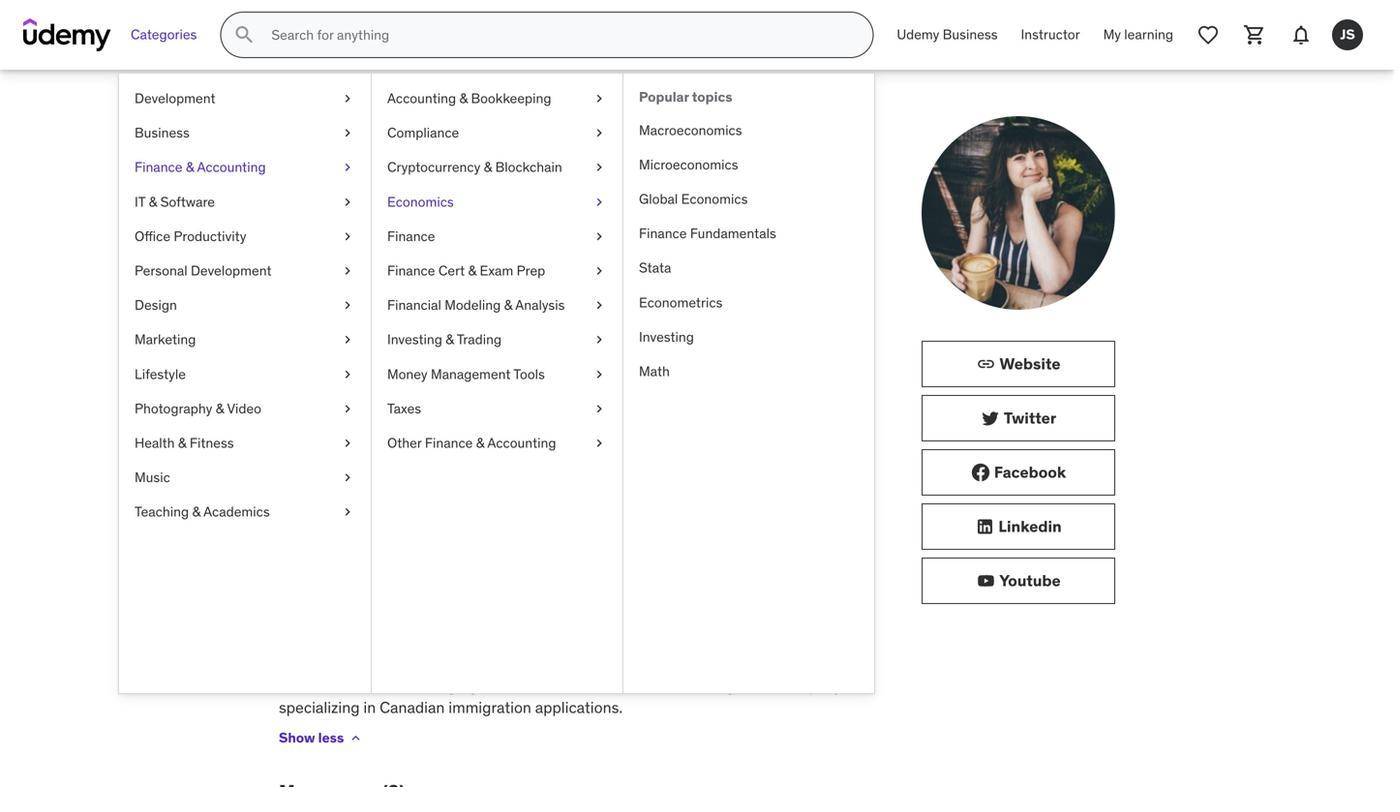 Task type: describe. For each thing, give the bounding box(es) containing it.
cryptocurrency & blockchain
[[387, 159, 562, 176]]

photography & video
[[135, 400, 262, 417]]

company
[[779, 676, 842, 696]]

deanne inside deanne has over ten years of experience in the immigration field. she is a former border services officer, having worked for the canada border services agency (cbsa) for over five years
[[279, 465, 333, 485]]

facebook
[[995, 462, 1067, 482]]

1 vertical spatial clients
[[576, 647, 622, 667]]

0 vertical spatial years
[[424, 465, 461, 485]]

is inside deanne has over ten years of experience in the immigration field. she is a former border services officer, having worked for the canada border services agency (cbsa) for over five years
[[759, 465, 770, 485]]

deanne has over ten years of experience in the immigration field. she is a former border services officer, having worked for the canada border services agency (cbsa) for over five years
[[279, 465, 832, 529]]

living
[[759, 582, 795, 601]]

& for video
[[216, 400, 224, 417]]

finance for finance & accounting
[[135, 159, 183, 176]]

2 horizontal spatial any
[[493, 552, 519, 572]]

on inside (please note that deanne's experience with the cbsa does not afford her any privileges/priority or influences in her dealings with any government agencies on any applications).
[[471, 552, 490, 572]]

2 vertical spatial south
[[279, 647, 320, 667]]

the inside (please note that deanne's experience with the cbsa does not afford her any privileges/priority or influences in her dealings with any government agencies on any applications).
[[778, 509, 802, 529]]

other finance & accounting
[[387, 434, 556, 452]]

born
[[348, 582, 380, 601]]

my learning link
[[1092, 12, 1186, 58]]

xsmall image for financial modeling & analysis
[[592, 296, 607, 315]]

regulatory
[[650, 393, 725, 412]]

music link
[[119, 461, 371, 495]]

consultant inside instructor deanne acres-lans regulated canadian immigration consultant (rcic)
[[526, 184, 607, 204]]

immigration inside instructor deanne acres-lans regulated canadian immigration consultant (rcic)
[[431, 184, 522, 204]]

(please
[[457, 509, 512, 529]]

johannesburg
[[279, 603, 376, 623]]

finance for finance fundamentals
[[639, 225, 687, 242]]

xsmall image for development
[[340, 89, 355, 108]]

financial
[[387, 296, 442, 314]]

immigration down the director
[[449, 698, 532, 718]]

it
[[135, 193, 145, 210]]

a down the me
[[355, 371, 363, 391]]

managing
[[409, 676, 478, 696]]

of inside originally born and raised in british columbia canada, deanne is now living in johannesburg south africa. deanne has gone through the immigration process herself and is able to relate to her clients on a personal level. although based in south africa, deanne offers her services to clients around the world. deanne is also the managing director of canada abroad, an immigration company specializing in canadian immigration applications.
[[541, 676, 555, 696]]

with inside deanne is a regulated canadian immigration consultant and a member in good standing with the immigration consultants of canada regulatory council (iccrc). deanne is currently the only active iccrc members physically located in south africa.
[[343, 393, 372, 412]]

categories
[[131, 26, 197, 43]]

xsmall image for business
[[340, 124, 355, 143]]

xsmall image for accounting & bookkeeping
[[592, 89, 607, 108]]

popular topics
[[639, 88, 733, 106]]

although
[[697, 625, 760, 645]]

immigration down world.
[[693, 676, 776, 696]]

productivity
[[174, 227, 246, 245]]

xsmall image for lifestyle
[[340, 365, 355, 384]]

& for fitness
[[178, 434, 186, 452]]

small image for website
[[977, 354, 996, 374]]

& for accounting
[[186, 159, 194, 176]]

(cbsa)
[[279, 509, 328, 529]]

applications).
[[523, 552, 623, 572]]

other finance & accounting link
[[372, 426, 623, 461]]

xsmall image for design
[[340, 296, 355, 315]]

in down also
[[364, 698, 376, 718]]

1 horizontal spatial any
[[422, 530, 448, 550]]

consultant inside deanne is a regulated canadian immigration consultant and a member in good standing with the immigration consultants of canada regulatory council (iccrc). deanne is currently the only active iccrc members physically located in south africa.
[[598, 371, 674, 391]]

currently
[[351, 414, 413, 434]]

investing for investing
[[639, 328, 694, 346]]

teaching
[[135, 503, 189, 521]]

0 vertical spatial development
[[135, 90, 216, 107]]

investing & trading
[[387, 331, 502, 348]]

1 horizontal spatial to
[[469, 625, 483, 645]]

stata
[[639, 259, 672, 277]]

udemy image
[[23, 18, 111, 51]]

1 vertical spatial and
[[383, 582, 409, 601]]

deanne acres-lans image
[[922, 116, 1116, 310]]

xsmall image for cryptocurrency & blockchain
[[592, 158, 607, 177]]

level.
[[659, 625, 694, 645]]

1 vertical spatial south
[[379, 603, 421, 623]]

is down standing
[[336, 414, 348, 434]]

member
[[719, 371, 776, 391]]

microeconomics link
[[624, 148, 875, 182]]

originally
[[279, 582, 344, 601]]

has inside deanne has over ten years of experience in the immigration field. she is a former border services officer, having worked for the canada border services agency (cbsa) for over five years
[[336, 465, 361, 485]]

afford
[[347, 530, 391, 550]]

linkedin link
[[922, 504, 1116, 550]]

a up regulatory
[[707, 371, 715, 391]]

personal
[[135, 262, 188, 279]]

instructor deanne acres-lans regulated canadian immigration consultant (rcic)
[[279, 115, 658, 204]]

accounting inside 'finance & accounting' link
[[197, 159, 266, 176]]

udemy business link
[[886, 12, 1010, 58]]

2 vertical spatial immigration
[[402, 393, 486, 412]]

total
[[279, 233, 311, 251]]

abroad,
[[614, 676, 668, 696]]

through
[[596, 603, 650, 623]]

lifestyle link
[[119, 357, 371, 392]]

xsmall image for other finance & accounting
[[592, 434, 607, 453]]

finance for finance cert & exam prep
[[387, 262, 435, 279]]

africa. inside originally born and raised in british columbia canada, deanne is now living in johannesburg south africa. deanne has gone through the immigration process herself and is able to relate to her clients on a personal level. although based in south africa, deanne offers her services to clients around the world. deanne is also the managing director of canada abroad, an immigration company specializing in canadian immigration applications.
[[424, 603, 468, 623]]

lifestyle
[[135, 365, 186, 383]]

is left now at the right bottom of the page
[[711, 582, 723, 601]]

offers
[[429, 647, 468, 667]]

immigration inside deanne has over ten years of experience in the immigration field. she is a former border services officer, having worked for the canada border services agency (cbsa) for over five years
[[604, 465, 687, 485]]

it & software link
[[119, 185, 371, 219]]

africa. inside deanne is a regulated canadian immigration consultant and a member in good standing with the immigration consultants of canada regulatory council (iccrc). deanne is currently the only active iccrc members physically located in south africa.
[[279, 436, 323, 456]]

(please note that deanne's experience with the cbsa does not afford her any privileges/priority or influences in her dealings with any government agencies on any applications).
[[279, 509, 848, 572]]

0 vertical spatial for
[[550, 487, 569, 507]]

iccrc
[[520, 414, 566, 434]]

office productivity link
[[119, 219, 371, 254]]

finance link
[[372, 219, 623, 254]]

instructor for instructor
[[1021, 26, 1081, 43]]

xsmall image for finance cert & exam prep
[[592, 261, 607, 280]]

officer,
[[393, 487, 442, 507]]

finance down the only
[[425, 434, 473, 452]]

stata link
[[624, 251, 875, 285]]

1 vertical spatial business
[[135, 124, 190, 141]]

consultants
[[489, 393, 573, 412]]

the only
[[416, 414, 471, 434]]

canadian inside originally born and raised in british columbia canada, deanne is now living in johannesburg south africa. deanne has gone through the immigration process herself and is able to relate to her clients on a personal level. although based in south africa, deanne offers her services to clients around the world. deanne is also the managing director of canada abroad, an immigration company specializing in canadian immigration applications.
[[380, 698, 445, 718]]

office productivity
[[135, 227, 246, 245]]

a inside deanne has over ten years of experience in the immigration field. she is a former border services officer, having worked for the canada border services agency (cbsa) for over five years
[[774, 465, 782, 485]]

deanne is a regulated canadian immigration consultant and a member in good standing with the immigration consultants of canada regulatory council (iccrc). deanne is currently the only active iccrc members physically located in south africa.
[[279, 371, 844, 456]]

deanne up the level.
[[654, 582, 708, 601]]

youtube
[[1000, 571, 1061, 591]]

investing link
[[624, 320, 875, 354]]

2 services from the left
[[707, 487, 766, 507]]

good
[[796, 371, 832, 391]]

influences
[[608, 530, 685, 550]]

fitness
[[190, 434, 234, 452]]

xsmall image for finance & accounting
[[340, 158, 355, 177]]

finance & accounting link
[[119, 150, 371, 185]]

my
[[1104, 26, 1122, 43]]

xsmall image for health & fitness
[[340, 434, 355, 453]]

deanne down standing
[[279, 414, 333, 434]]

privileges/priority
[[451, 530, 586, 550]]

js link
[[1325, 12, 1371, 58]]

1 vertical spatial over
[[355, 509, 384, 529]]

of inside deanne has over ten years of experience in the immigration field. she is a former border services officer, having worked for the canada border services agency (cbsa) for over five years
[[465, 465, 478, 485]]

of inside deanne is a regulated canadian immigration consultant and a member in good standing with the immigration consultants of canada regulatory council (iccrc). deanne is currently the only active iccrc members physically located in south africa.
[[576, 393, 590, 412]]

udemy
[[897, 26, 940, 43]]

popular
[[639, 88, 689, 106]]

canadian inside instructor deanne acres-lans regulated canadian immigration consultant (rcic)
[[359, 184, 428, 204]]

less
[[318, 729, 344, 747]]

math
[[639, 363, 670, 380]]

exam
[[480, 262, 514, 279]]

0 horizontal spatial any
[[279, 552, 305, 572]]

0 vertical spatial over
[[364, 465, 394, 485]]

her down five
[[395, 530, 418, 550]]

regulated inside deanne is a regulated canadian immigration consultant and a member in good standing with the immigration consultants of canada regulatory council (iccrc). deanne is currently the only active iccrc members physically located in south africa.
[[367, 371, 438, 391]]

management
[[431, 365, 511, 383]]

compliance link
[[372, 116, 623, 150]]

director
[[482, 676, 537, 696]]

relate
[[425, 625, 465, 645]]

experience inside (please note that deanne's experience with the cbsa does not afford her any privileges/priority or influences in her dealings with any government agencies on any applications).
[[657, 509, 738, 529]]

physically
[[639, 414, 706, 434]]

about
[[279, 332, 332, 355]]

money
[[387, 365, 428, 383]]

show less
[[279, 729, 344, 747]]

xsmall image for teaching & academics
[[340, 503, 355, 522]]

based
[[764, 625, 806, 645]]

xsmall image for finance
[[592, 227, 607, 246]]

her right offers
[[472, 647, 494, 667]]

0 horizontal spatial to
[[408, 625, 422, 645]]

& for bookkeeping
[[460, 90, 468, 107]]

global
[[639, 190, 678, 208]]

accounting inside accounting & bookkeeping link
[[387, 90, 456, 107]]

notifications image
[[1290, 23, 1313, 46]]

academics
[[204, 503, 270, 521]]

show less button
[[279, 719, 364, 758]]

marketing
[[135, 331, 196, 348]]

macroeconomics
[[639, 121, 742, 139]]

economics element
[[623, 74, 875, 693]]

small image for facebook
[[971, 463, 991, 482]]

accounting & bookkeeping link
[[372, 81, 623, 116]]

2 vertical spatial and
[[330, 625, 356, 645]]

software
[[160, 193, 215, 210]]

deanne down "able"
[[371, 647, 425, 667]]

able
[[375, 625, 404, 645]]

her up the services
[[486, 625, 509, 645]]



Task type: locate. For each thing, give the bounding box(es) containing it.
south inside deanne is a regulated canadian immigration consultant and a member in good standing with the immigration consultants of canada regulatory council (iccrc). deanne is currently the only active iccrc members physically located in south africa.
[[781, 414, 823, 434]]

accounting down business link
[[197, 159, 266, 176]]

xsmall image inside other finance & accounting link
[[592, 434, 607, 453]]

xsmall image inside music link
[[340, 468, 355, 487]]

a inside originally born and raised in british columbia canada, deanne is now living in johannesburg south africa. deanne has gone through the immigration process herself and is able to relate to her clients on a personal level. although based in south africa, deanne offers her services to clients around the world. deanne is also the managing director of canada abroad, an immigration company specializing in canadian immigration applications.
[[583, 625, 591, 645]]

cryptocurrency & blockchain link
[[372, 150, 623, 185]]

experience down 'field.'
[[657, 509, 738, 529]]

finance up 221
[[387, 227, 435, 245]]

xsmall image inside accounting & bookkeeping link
[[592, 89, 607, 108]]

submit search image
[[233, 23, 256, 46]]

canadian up the taxes link
[[442, 371, 507, 391]]

website
[[1000, 354, 1061, 374]]

0 vertical spatial africa.
[[279, 436, 323, 456]]

xsmall image for show less
[[348, 731, 364, 746]]

immigration down cryptocurrency & blockchain
[[431, 184, 522, 204]]

small image inside youtube link
[[977, 571, 996, 591]]

experience inside deanne has over ten years of experience in the immigration field. she is a former border services officer, having worked for the canada border services agency (cbsa) for over five years
[[482, 465, 558, 485]]

0 vertical spatial experience
[[482, 465, 558, 485]]

1 border from the left
[[279, 487, 326, 507]]

small image for linkedin
[[976, 517, 995, 537]]

xsmall image inside personal development 'link'
[[340, 261, 355, 280]]

regulated up taxes
[[367, 371, 438, 391]]

0 vertical spatial of
[[576, 393, 590, 412]]

an
[[672, 676, 689, 696]]

& right it
[[149, 193, 157, 210]]

0 horizontal spatial south
[[279, 647, 320, 667]]

udemy business
[[897, 26, 998, 43]]

canada inside originally born and raised in british columbia canada, deanne is now living in johannesburg south africa. deanne has gone through the immigration process herself and is able to relate to her clients on a personal level. although based in south africa, deanne offers her services to clients around the world. deanne is also the managing director of canada abroad, an immigration company specializing in canadian immigration applications.
[[558, 676, 611, 696]]

personal development link
[[119, 254, 371, 288]]

design
[[135, 296, 177, 314]]

investing down financial
[[387, 331, 443, 348]]

1 horizontal spatial on
[[562, 625, 579, 645]]

services
[[330, 487, 389, 507], [707, 487, 766, 507]]

0 horizontal spatial has
[[336, 465, 361, 485]]

of up having
[[465, 465, 478, 485]]

0 vertical spatial clients
[[513, 625, 558, 645]]

1 horizontal spatial africa.
[[424, 603, 468, 623]]

0 vertical spatial small image
[[971, 463, 991, 482]]

1 horizontal spatial has
[[529, 603, 554, 623]]

immigration up the consultants
[[511, 371, 594, 391]]

ten
[[398, 465, 420, 485]]

1 horizontal spatial investing
[[639, 328, 694, 346]]

1 vertical spatial on
[[562, 625, 579, 645]]

2 horizontal spatial of
[[576, 393, 590, 412]]

xsmall image inside marketing link
[[340, 330, 355, 349]]

years down officer,
[[416, 509, 453, 529]]

in up the that
[[562, 465, 574, 485]]

canadian inside deanne is a regulated canadian immigration consultant and a member in good standing with the immigration consultants of canada regulatory council (iccrc). deanne is currently the only active iccrc members physically located in south africa.
[[442, 371, 507, 391]]

& left video
[[216, 400, 224, 417]]

0 horizontal spatial border
[[279, 487, 326, 507]]

economics inside 'global economics' link
[[682, 190, 748, 208]]

0 horizontal spatial accounting
[[197, 159, 266, 176]]

in inside deanne has over ten years of experience in the immigration field. she is a former border services officer, having worked for the canada border services agency (cbsa) for over five years
[[562, 465, 574, 485]]

about me
[[279, 332, 364, 355]]

xsmall image for music
[[340, 468, 355, 487]]

1 vertical spatial of
[[465, 465, 478, 485]]

over
[[364, 465, 394, 485], [355, 509, 384, 529]]

immigration up although
[[680, 603, 763, 623]]

the inside deanne is a regulated canadian immigration consultant and a member in good standing with the immigration consultants of canada regulatory council (iccrc). deanne is currently the only active iccrc members physically located in south africa.
[[376, 393, 399, 412]]

0 horizontal spatial on
[[471, 552, 490, 572]]

xsmall image inside investing & trading link
[[592, 330, 607, 349]]

global economics
[[639, 190, 748, 208]]

1 vertical spatial years
[[416, 509, 453, 529]]

1 horizontal spatial of
[[541, 676, 555, 696]]

in left good
[[780, 371, 792, 391]]

has left ten
[[336, 465, 361, 485]]

shopping cart with 0 items image
[[1244, 23, 1267, 46]]

small image inside facebook link
[[971, 463, 991, 482]]

business up finance & accounting
[[135, 124, 190, 141]]

1 vertical spatial small image
[[976, 517, 995, 537]]

border up "(cbsa)"
[[279, 487, 326, 507]]

immigration
[[431, 184, 522, 204], [511, 371, 594, 391], [402, 393, 486, 412]]

0 horizontal spatial for
[[332, 509, 351, 529]]

finance
[[135, 159, 183, 176], [639, 225, 687, 242], [387, 227, 435, 245], [387, 262, 435, 279], [425, 434, 473, 452]]

xsmall image inside show less button
[[348, 731, 364, 746]]

0 vertical spatial small image
[[977, 354, 996, 374]]

cbsa
[[806, 509, 848, 529]]

2 horizontal spatial and
[[677, 371, 703, 391]]

econometrics link
[[624, 285, 875, 320]]

show
[[279, 729, 315, 747]]

is right she
[[759, 465, 770, 485]]

& down "compliance" link
[[484, 159, 492, 176]]

with up dealings
[[742, 509, 775, 529]]

xsmall image for compliance
[[592, 124, 607, 143]]

xsmall image inside photography & video link
[[340, 399, 355, 418]]

photography & video link
[[119, 392, 371, 426]]

0 vertical spatial has
[[336, 465, 361, 485]]

2 border from the left
[[656, 487, 703, 507]]

and up regulatory
[[677, 371, 703, 391]]

xsmall image for personal development
[[340, 261, 355, 280]]

immigration up deanne's
[[604, 465, 687, 485]]

deanne inside instructor deanne acres-lans regulated canadian immigration consultant (rcic)
[[279, 130, 426, 180]]

econometrics
[[639, 294, 723, 311]]

xsmall image for money management tools
[[592, 365, 607, 384]]

small image inside 'linkedin' link
[[976, 517, 995, 537]]

& down active
[[476, 434, 485, 452]]

small image left linkedin
[[976, 517, 995, 537]]

investing & trading link
[[372, 323, 623, 357]]

economics inside economics link
[[387, 193, 454, 210]]

finance cert & exam prep
[[387, 262, 546, 279]]

0 vertical spatial instructor
[[1021, 26, 1081, 43]]

years
[[424, 465, 461, 485], [416, 509, 453, 529]]

xsmall image inside cryptocurrency & blockchain link
[[592, 158, 607, 177]]

xsmall image inside development link
[[340, 89, 355, 108]]

on down gone
[[562, 625, 579, 645]]

1 horizontal spatial economics
[[682, 190, 748, 208]]

consultant down the 'blockchain'
[[526, 184, 607, 204]]

agency
[[769, 487, 821, 507]]

1 vertical spatial accounting
[[197, 159, 266, 176]]

& for trading
[[446, 331, 454, 348]]

xsmall image inside 'teaching & academics' link
[[340, 503, 355, 522]]

acres-
[[433, 130, 556, 180]]

clients up the services
[[513, 625, 558, 645]]

0 vertical spatial with
[[343, 393, 372, 412]]

is left also
[[336, 676, 348, 696]]

deanne up standing
[[283, 371, 336, 391]]

instructor inside instructor deanne acres-lans regulated canadian immigration consultant (rcic)
[[279, 115, 366, 133]]

investing for investing & trading
[[387, 331, 443, 348]]

xsmall image inside it & software link
[[340, 193, 355, 212]]

xsmall image inside the lifestyle link
[[340, 365, 355, 384]]

& left "bookkeeping"
[[460, 90, 468, 107]]

0 horizontal spatial experience
[[482, 465, 558, 485]]

1 vertical spatial development
[[191, 262, 272, 279]]

over up afford
[[355, 509, 384, 529]]

on inside originally born and raised in british columbia canada, deanne is now living in johannesburg south africa. deanne has gone through the immigration process herself and is able to relate to her clients on a personal level. although based in south africa, deanne offers her services to clients around the world. deanne is also the managing director of canada abroad, an immigration company specializing in canadian immigration applications.
[[562, 625, 579, 645]]

a up agency
[[774, 465, 782, 485]]

& right health
[[178, 434, 186, 452]]

Search for anything text field
[[268, 18, 850, 51]]

her left dealings
[[706, 530, 729, 550]]

experience up worked
[[482, 465, 558, 485]]

xsmall image for photography & video
[[340, 399, 355, 418]]

0 horizontal spatial of
[[465, 465, 478, 485]]

1 vertical spatial immigration
[[511, 371, 594, 391]]

0 horizontal spatial economics
[[387, 193, 454, 210]]

teaching & academics
[[135, 503, 270, 521]]

small image inside website link
[[977, 354, 996, 374]]

in right influences
[[688, 530, 702, 550]]

1 horizontal spatial with
[[742, 509, 775, 529]]

finance cert & exam prep link
[[372, 254, 623, 288]]

a down gone
[[583, 625, 591, 645]]

1 horizontal spatial business
[[943, 26, 998, 43]]

xsmall image inside health & fitness link
[[340, 434, 355, 453]]

columbia
[[524, 582, 590, 601]]

0 horizontal spatial business
[[135, 124, 190, 141]]

fundamentals
[[690, 225, 777, 242]]

world.
[[704, 647, 746, 667]]

xsmall image inside finance cert & exam prep link
[[592, 261, 607, 280]]

has down columbia
[[529, 603, 554, 623]]

in down council
[[765, 414, 778, 434]]

1 vertical spatial with
[[742, 509, 775, 529]]

instructor up 'finance & accounting' link
[[279, 115, 366, 133]]

originally born and raised in british columbia canada, deanne is now living in johannesburg south africa. deanne has gone through the immigration process herself and is able to relate to her clients on a personal level. although based in south africa, deanne offers her services to clients around the world. deanne is also the managing director of canada abroad, an immigration company specializing in canadian immigration applications.
[[279, 582, 842, 718]]

with up currently
[[343, 393, 372, 412]]

xsmall image
[[340, 89, 355, 108], [592, 89, 607, 108], [340, 124, 355, 143], [592, 124, 607, 143], [340, 193, 355, 212], [592, 227, 607, 246], [340, 261, 355, 280], [340, 296, 355, 315], [592, 296, 607, 315], [340, 434, 355, 453]]

xsmall image for it & software
[[340, 193, 355, 212]]

health
[[135, 434, 175, 452]]

africa. down standing
[[279, 436, 323, 456]]

business
[[943, 26, 998, 43], [135, 124, 190, 141]]

1 vertical spatial experience
[[657, 509, 738, 529]]

any up agencies
[[422, 530, 448, 550]]

xsmall image for taxes
[[592, 399, 607, 418]]

services down she
[[707, 487, 766, 507]]

of up members
[[576, 393, 590, 412]]

0 horizontal spatial instructor
[[279, 115, 366, 133]]

canadian down cryptocurrency
[[359, 184, 428, 204]]

investing inside the economics element
[[639, 328, 694, 346]]

personal development
[[135, 262, 272, 279]]

finance down reviews
[[387, 262, 435, 279]]

canada inside deanne has over ten years of experience in the immigration field. she is a former border services officer, having worked for the canada border services agency (cbsa) for over five years
[[599, 487, 652, 507]]

1 vertical spatial canadian
[[442, 371, 507, 391]]

reviews
[[394, 233, 448, 251]]

and up the africa,
[[330, 625, 356, 645]]

worked
[[495, 487, 547, 507]]

0 vertical spatial and
[[677, 371, 703, 391]]

development down office productivity link
[[191, 262, 272, 279]]

and inside deanne is a regulated canadian immigration consultant and a member in good standing with the immigration consultants of canada regulatory council (iccrc). deanne is currently the only active iccrc members physically located in south africa.
[[677, 371, 703, 391]]

other
[[387, 434, 422, 452]]

is down the me
[[340, 371, 351, 391]]

instructor for instructor deanne acres-lans regulated canadian immigration consultant (rcic)
[[279, 115, 366, 133]]

reviews 221
[[394, 233, 448, 286]]

now
[[726, 582, 755, 601]]

accounting inside other finance & accounting link
[[488, 434, 556, 452]]

xsmall image for marketing
[[340, 330, 355, 349]]

money management tools
[[387, 365, 545, 383]]

economics down cryptocurrency
[[387, 193, 454, 210]]

1 vertical spatial has
[[529, 603, 554, 623]]

xsmall image inside financial modeling & analysis link
[[592, 296, 607, 315]]

1 horizontal spatial south
[[379, 603, 421, 623]]

having
[[446, 487, 492, 507]]

is left "able"
[[360, 625, 371, 645]]

development inside 'link'
[[191, 262, 272, 279]]

0 vertical spatial consultant
[[526, 184, 607, 204]]

2 horizontal spatial south
[[781, 414, 823, 434]]

0 vertical spatial business
[[943, 26, 998, 43]]

1 horizontal spatial experience
[[657, 509, 738, 529]]

xsmall image inside economics link
[[592, 193, 607, 212]]

221
[[394, 257, 433, 286]]

js
[[1341, 26, 1356, 43]]

small image for youtube
[[977, 571, 996, 591]]

to right relate
[[469, 625, 483, 645]]

accounting up compliance
[[387, 90, 456, 107]]

deanne up students
[[279, 130, 426, 180]]

1 horizontal spatial regulated
[[367, 371, 438, 391]]

economics up finance fundamentals
[[682, 190, 748, 208]]

1 services from the left
[[330, 487, 389, 507]]

2 vertical spatial canadian
[[380, 698, 445, 718]]

experience
[[482, 465, 558, 485], [657, 509, 738, 529]]

deanne up 'specializing'
[[279, 676, 333, 696]]

xsmall image inside 'finance & accounting' link
[[340, 158, 355, 177]]

2 horizontal spatial accounting
[[488, 434, 556, 452]]

marketing link
[[119, 323, 371, 357]]

1 vertical spatial for
[[332, 509, 351, 529]]

finance up "it & software"
[[135, 159, 183, 176]]

canada inside deanne is a regulated canadian immigration consultant and a member in good standing with the immigration consultants of canada regulatory council (iccrc). deanne is currently the only active iccrc members physically located in south africa.
[[594, 393, 646, 412]]

& for software
[[149, 193, 157, 210]]

& left 'analysis'
[[504, 296, 513, 314]]

agencies
[[401, 552, 468, 572]]

canada up members
[[594, 393, 646, 412]]

the
[[376, 393, 399, 412], [578, 465, 601, 485], [573, 487, 595, 507], [778, 509, 802, 529], [654, 603, 677, 623], [678, 647, 701, 667], [383, 676, 406, 696]]

xsmall image inside office productivity link
[[340, 227, 355, 246]]

2 horizontal spatial with
[[800, 530, 832, 550]]

in up process at the right of the page
[[799, 582, 811, 601]]

xsmall image for economics
[[592, 193, 607, 212]]

0 horizontal spatial investing
[[387, 331, 443, 348]]

process
[[767, 603, 822, 623]]

with down cbsa
[[800, 530, 832, 550]]

1 horizontal spatial instructor
[[1021, 26, 1081, 43]]

border down 'field.'
[[656, 487, 703, 507]]

xsmall image
[[340, 158, 355, 177], [592, 158, 607, 177], [592, 193, 607, 212], [340, 227, 355, 246], [592, 261, 607, 280], [340, 330, 355, 349], [592, 330, 607, 349], [340, 365, 355, 384], [592, 365, 607, 384], [340, 399, 355, 418], [592, 399, 607, 418], [592, 434, 607, 453], [340, 468, 355, 487], [340, 503, 355, 522], [348, 731, 364, 746]]

1 vertical spatial consultant
[[598, 371, 674, 391]]

small image
[[977, 354, 996, 374], [981, 409, 1000, 428]]

years up officer,
[[424, 465, 461, 485]]

& for blockchain
[[484, 159, 492, 176]]

herself
[[279, 625, 326, 645]]

consultant up members
[[598, 371, 674, 391]]

is
[[340, 371, 351, 391], [336, 414, 348, 434], [759, 465, 770, 485], [711, 582, 723, 601], [360, 625, 371, 645], [336, 676, 348, 696]]

development down categories dropdown button
[[135, 90, 216, 107]]

0 vertical spatial on
[[471, 552, 490, 572]]

1 vertical spatial canada
[[599, 487, 652, 507]]

applications.
[[535, 698, 623, 718]]

wishlist image
[[1197, 23, 1220, 46]]

small image left facebook on the bottom of the page
[[971, 463, 991, 482]]

deanne down the 'british'
[[472, 603, 526, 623]]

on
[[471, 552, 490, 572], [562, 625, 579, 645]]

to right the services
[[559, 647, 573, 667]]

money management tools link
[[372, 357, 623, 392]]

microeconomics
[[639, 156, 739, 173]]

small image left website
[[977, 354, 996, 374]]

1 vertical spatial africa.
[[424, 603, 468, 623]]

website link
[[922, 341, 1116, 387]]

canadian
[[359, 184, 428, 204], [442, 371, 507, 391], [380, 698, 445, 718]]

0 vertical spatial south
[[781, 414, 823, 434]]

of down the services
[[541, 676, 555, 696]]

deanne up "(cbsa)"
[[279, 465, 333, 485]]

small image for twitter
[[981, 409, 1000, 428]]

0 horizontal spatial africa.
[[279, 436, 323, 456]]

1 vertical spatial instructor
[[279, 115, 366, 133]]

dealings
[[733, 530, 796, 550]]

0 vertical spatial accounting
[[387, 90, 456, 107]]

business right the udemy
[[943, 26, 998, 43]]

learning
[[1125, 26, 1174, 43]]

to right "able"
[[408, 625, 422, 645]]

xsmall image inside "compliance" link
[[592, 124, 607, 143]]

2 vertical spatial of
[[541, 676, 555, 696]]

(iccrc).
[[785, 393, 844, 412]]

facebook link
[[922, 449, 1116, 496]]

canadian down managing
[[380, 698, 445, 718]]

small image
[[971, 463, 991, 482], [976, 517, 995, 537], [977, 571, 996, 591]]

0 vertical spatial canada
[[594, 393, 646, 412]]

2 vertical spatial accounting
[[488, 434, 556, 452]]

raised
[[413, 582, 455, 601]]

any down privileges/priority in the bottom left of the page
[[493, 552, 519, 572]]

in down process at the right of the page
[[810, 625, 822, 645]]

xsmall image inside finance link
[[592, 227, 607, 246]]

economics
[[682, 190, 748, 208], [387, 193, 454, 210]]

1 vertical spatial regulated
[[367, 371, 438, 391]]

linkedin
[[999, 517, 1062, 536]]

0 horizontal spatial regulated
[[279, 184, 355, 204]]

personal
[[595, 625, 655, 645]]

xsmall image for investing & trading
[[592, 330, 607, 349]]

over left ten
[[364, 465, 394, 485]]

1 horizontal spatial clients
[[576, 647, 622, 667]]

2 vertical spatial small image
[[977, 571, 996, 591]]

0 horizontal spatial services
[[330, 487, 389, 507]]

south up "able"
[[379, 603, 421, 623]]

analysis
[[516, 296, 565, 314]]

does
[[279, 530, 315, 550]]

1 horizontal spatial for
[[550, 487, 569, 507]]

any down does
[[279, 552, 305, 572]]

office
[[135, 227, 170, 245]]

0 horizontal spatial with
[[343, 393, 372, 412]]

xsmall image inside business link
[[340, 124, 355, 143]]

africa.
[[279, 436, 323, 456], [424, 603, 468, 623]]

canada
[[594, 393, 646, 412], [599, 487, 652, 507], [558, 676, 611, 696]]

africa,
[[324, 647, 368, 667]]

small image inside twitter link
[[981, 409, 1000, 428]]

2 vertical spatial with
[[800, 530, 832, 550]]

my learning
[[1104, 26, 1174, 43]]

& for academics
[[192, 503, 201, 521]]

xsmall image inside design link
[[340, 296, 355, 315]]

1 vertical spatial small image
[[981, 409, 1000, 428]]

canada up deanne's
[[599, 487, 652, 507]]

xsmall image for office productivity
[[340, 227, 355, 246]]

investing up math
[[639, 328, 694, 346]]

xsmall image inside money management tools link
[[592, 365, 607, 384]]

for up not
[[332, 509, 351, 529]]

0 vertical spatial immigration
[[431, 184, 522, 204]]

has inside originally born and raised in british columbia canada, deanne is now living in johannesburg south africa. deanne has gone through the immigration process herself and is able to relate to her clients on a personal level. although based in south africa, deanne offers her services to clients around the world. deanne is also the managing director of canada abroad, an immigration company specializing in canadian immigration applications.
[[529, 603, 554, 623]]

and
[[677, 371, 703, 391], [383, 582, 409, 601], [330, 625, 356, 645]]

five
[[388, 509, 413, 529]]

around
[[626, 647, 674, 667]]

that
[[552, 509, 582, 529]]

in right raised
[[459, 582, 472, 601]]

& left 'trading'
[[446, 331, 454, 348]]

xsmall image inside the taxes link
[[592, 399, 607, 418]]

0 vertical spatial canadian
[[359, 184, 428, 204]]

financial modeling & analysis link
[[372, 288, 623, 323]]

1 horizontal spatial services
[[707, 487, 766, 507]]

regulated inside instructor deanne acres-lans regulated canadian immigration consultant (rcic)
[[279, 184, 355, 204]]

south down (iccrc).
[[781, 414, 823, 434]]

government
[[308, 552, 398, 572]]

finance down global
[[639, 225, 687, 242]]

instructor left my
[[1021, 26, 1081, 43]]

1 horizontal spatial accounting
[[387, 90, 456, 107]]

2 horizontal spatial to
[[559, 647, 573, 667]]

1 horizontal spatial and
[[383, 582, 409, 601]]

0 horizontal spatial clients
[[513, 625, 558, 645]]

& right the cert at the top left of the page
[[468, 262, 477, 279]]

finance inside the economics element
[[639, 225, 687, 242]]

small image left the youtube
[[977, 571, 996, 591]]

0 horizontal spatial and
[[330, 625, 356, 645]]

in inside (please note that deanne's experience with the cbsa does not afford her any privileges/priority or influences in her dealings with any government agencies on any applications).
[[688, 530, 702, 550]]

0 vertical spatial regulated
[[279, 184, 355, 204]]



Task type: vqa. For each thing, say whether or not it's contained in the screenshot.
Trending button
no



